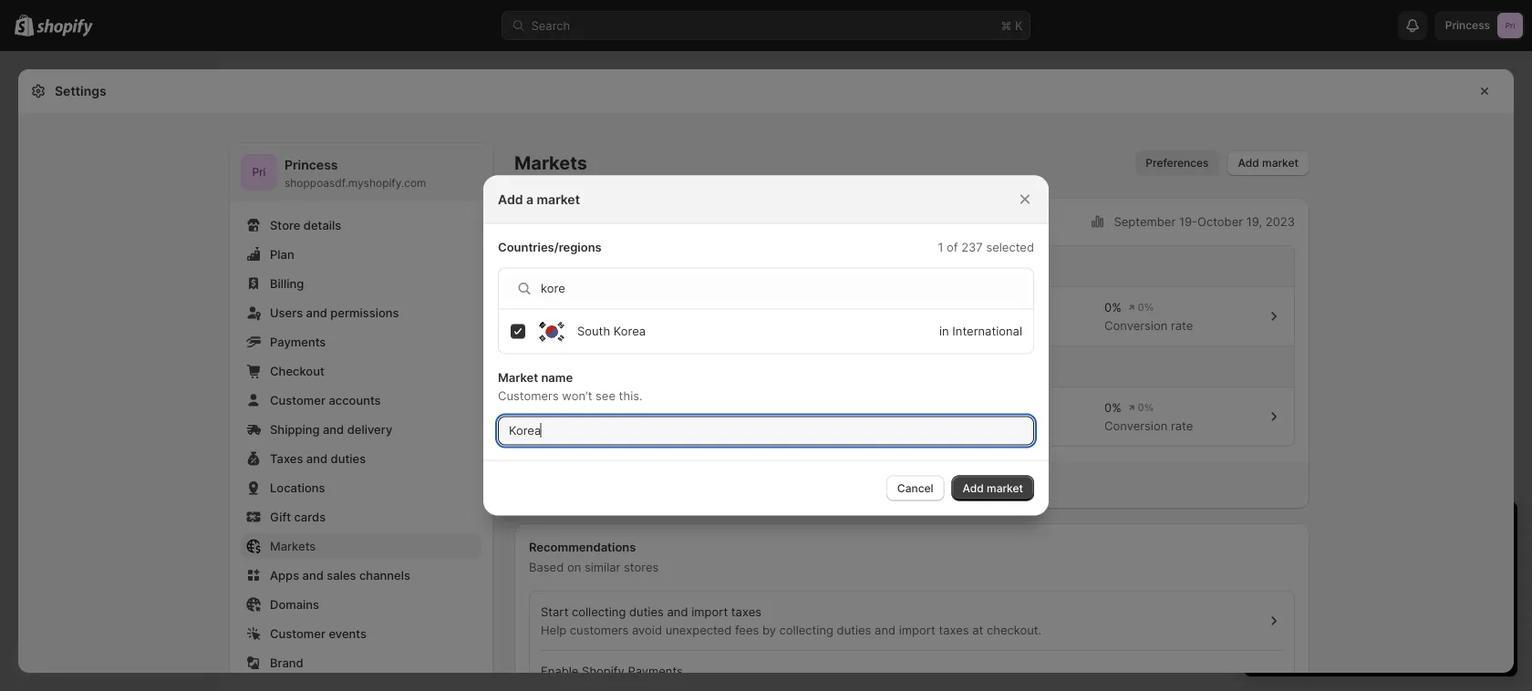 Task type: locate. For each thing, give the bounding box(es) containing it.
0 vertical spatial sales
[[945, 318, 975, 333]]

bonus
[[1395, 606, 1430, 620]]

market
[[498, 371, 538, 385]]

get:
[[1407, 551, 1429, 565]]

0 vertical spatial customer
[[270, 393, 326, 407]]

$0.00 up 'in international'
[[945, 300, 977, 314]]

0 vertical spatial import
[[692, 605, 728, 619]]

2 $0.00 from the top
[[945, 401, 977, 415]]

0 vertical spatial market
[[1263, 156, 1299, 170]]

0 vertical spatial sales
[[863, 419, 892, 433]]

enable shopify payments
[[541, 664, 683, 678]]

1 vertical spatial sales
[[945, 419, 975, 433]]

0% up share at the right bottom of page
[[784, 401, 801, 415]]

shopify
[[582, 664, 625, 678]]

cancel button
[[887, 476, 945, 501]]

cancel
[[898, 482, 934, 495]]

1 of 237 selected
[[938, 240, 1035, 255]]

import up enable shopify payments link
[[899, 623, 936, 637]]

0 horizontal spatial sales
[[327, 568, 356, 583]]

primary
[[581, 318, 624, 333]]

0 vertical spatial duties
[[331, 452, 366, 466]]

$50 app store credit
[[1277, 588, 1392, 602]]

name
[[541, 371, 573, 385]]

1 vertical spatial collecting
[[780, 623, 834, 637]]

add
[[1371, 606, 1392, 620]]

add market button inside add a market dialog
[[952, 476, 1035, 501]]

of
[[947, 240, 959, 255], [820, 419, 831, 433]]

selected
[[987, 240, 1035, 255]]

0 horizontal spatial duties
[[331, 452, 366, 466]]

1 horizontal spatial duties
[[630, 605, 664, 619]]

1 vertical spatial add
[[498, 192, 523, 207]]

0 horizontal spatial your
[[1366, 518, 1404, 540]]

store inside to customize your online store and add bonus features
[[1314, 606, 1343, 620]]

and left add
[[1346, 606, 1367, 620]]

0 vertical spatial your
[[1366, 518, 1404, 540]]

1 horizontal spatial international
[[953, 324, 1023, 339]]

2 vertical spatial duties
[[837, 623, 872, 637]]

sales down 237
[[945, 318, 975, 333]]

trial
[[1410, 518, 1442, 540]]

0% left change in conversion rate image
[[1105, 300, 1122, 314]]

0 vertical spatial collecting
[[572, 605, 626, 619]]

0 vertical spatial rate
[[1171, 318, 1194, 333]]

market name customers won't see this.
[[498, 371, 643, 403]]

south korea
[[578, 324, 646, 339]]

0 horizontal spatial in
[[940, 324, 950, 339]]

and right taxes
[[306, 452, 328, 466]]

1 left day
[[1263, 518, 1271, 540]]

add market inside add a market dialog
[[963, 482, 1024, 495]]

details
[[304, 218, 341, 232]]

conversion down change in conversion rate icon at the bottom
[[1105, 419, 1168, 433]]

search
[[531, 18, 570, 32]]

2 horizontal spatial add
[[1239, 156, 1260, 170]]

and down customer accounts
[[323, 422, 344, 437]]

1 rate from the top
[[1171, 318, 1194, 333]]

korea
[[614, 324, 646, 339]]

add market button
[[1228, 151, 1310, 176], [952, 476, 1035, 501]]

0 vertical spatial 1
[[938, 240, 944, 255]]

payments inside shop settings menu element
[[270, 335, 326, 349]]

shipping and delivery link
[[241, 417, 482, 443]]

1 horizontal spatial markets
[[515, 152, 588, 174]]

2 vertical spatial add
[[963, 482, 984, 495]]

to down $1/month
[[1395, 588, 1406, 602]]

market up 2023
[[1263, 156, 1299, 170]]

and
[[306, 306, 327, 320], [323, 422, 344, 437], [306, 452, 328, 466], [1383, 551, 1404, 565], [303, 568, 324, 583], [667, 605, 688, 619], [1346, 606, 1367, 620], [875, 623, 896, 637]]

$0.00 left change in sales image
[[945, 401, 977, 415]]

payments down avoid
[[628, 664, 683, 678]]

conversion rate down change in conversion rate icon at the bottom
[[1105, 419, 1194, 433]]

online
[[1277, 606, 1311, 620]]

conversion
[[1105, 318, 1168, 333], [1105, 419, 1168, 433]]

1 vertical spatial a
[[1319, 551, 1325, 565]]

countries/regions
[[498, 240, 602, 255]]

0 vertical spatial add market
[[1239, 156, 1299, 170]]

0 horizontal spatial add
[[498, 192, 523, 207]]

0% left change in conversion rate icon at the bottom
[[1105, 401, 1122, 415]]

import
[[692, 605, 728, 619], [899, 623, 936, 637]]

duties inside shop settings menu element
[[331, 452, 366, 466]]

1 vertical spatial markets
[[270, 539, 316, 553]]

princess shoppoasdf.myshopify.com
[[285, 157, 427, 190]]

0 vertical spatial add market button
[[1228, 151, 1310, 176]]

⌘
[[1001, 18, 1012, 32]]

0 vertical spatial add
[[1239, 156, 1260, 170]]

on
[[567, 560, 581, 574]]

your up plan
[[1366, 518, 1404, 540]]

0% left change in share of total sales image
[[784, 300, 801, 314]]

add market right cancel at bottom
[[963, 482, 1024, 495]]

change in sales image
[[984, 401, 1009, 415]]

of inside add a market dialog
[[947, 240, 959, 255]]

inactive
[[541, 359, 586, 374]]

1 vertical spatial payments
[[628, 664, 683, 678]]

0 horizontal spatial a
[[526, 192, 534, 207]]

0 vertical spatial taxes
[[732, 605, 762, 619]]

0 vertical spatial international
[[953, 324, 1023, 339]]

1 customer from the top
[[270, 393, 326, 407]]

2 horizontal spatial duties
[[837, 623, 872, 637]]

1 horizontal spatial add market button
[[1228, 151, 1310, 176]]

taxes and duties link
[[241, 446, 482, 472]]

conversion down change in conversion rate image
[[1105, 318, 1168, 333]]

duties up enable shopify payments link
[[837, 623, 872, 637]]

1 vertical spatial duties
[[630, 605, 664, 619]]

add up 19,
[[1239, 156, 1260, 170]]

1 vertical spatial 1
[[1263, 518, 1271, 540]]

help
[[541, 623, 567, 637]]

1 vertical spatial store
[[1314, 606, 1343, 620]]

1 inside "dropdown button"
[[1263, 518, 1271, 540]]

stores
[[624, 560, 659, 574]]

0 horizontal spatial payments
[[270, 335, 326, 349]]

2 customer from the top
[[270, 627, 326, 641]]

$1/month
[[1378, 569, 1431, 583]]

customer
[[270, 393, 326, 407], [270, 627, 326, 641]]

store down the $50 app store credit
[[1314, 606, 1343, 620]]

1 vertical spatial international
[[581, 410, 651, 424]]

$0.00
[[945, 300, 977, 314], [945, 401, 977, 415]]

market down change in sales image
[[987, 482, 1024, 495]]

0 horizontal spatial add market
[[963, 482, 1024, 495]]

$0.00 for inactive
[[945, 401, 977, 415]]

1 vertical spatial of
[[820, 419, 831, 433]]

sales inside shop settings menu element
[[327, 568, 356, 583]]

1
[[938, 240, 944, 255], [1263, 518, 1271, 540]]

your up features
[[1470, 588, 1495, 602]]

1 horizontal spatial add market
[[1239, 156, 1299, 170]]

a up the overview
[[526, 192, 534, 207]]

taxes up fees
[[732, 605, 762, 619]]

1 vertical spatial conversion
[[1105, 419, 1168, 433]]

customers
[[570, 623, 629, 637]]

add market button right the cancel button
[[952, 476, 1035, 501]]

duties up avoid
[[630, 605, 664, 619]]

customer down checkout
[[270, 393, 326, 407]]

markets down gift cards
[[270, 539, 316, 553]]

1 vertical spatial to
[[1395, 588, 1406, 602]]

0 vertical spatial in
[[940, 324, 950, 339]]

plan link
[[241, 242, 482, 267]]

1 sales from the top
[[945, 318, 975, 333]]

accounts
[[329, 393, 381, 407]]

1 vertical spatial $0.00
[[945, 401, 977, 415]]

1 for 1 day left in your trial
[[1263, 518, 1271, 540]]

0 vertical spatial markets
[[515, 152, 588, 174]]

0 vertical spatial conversion rate
[[1105, 318, 1194, 333]]

international down see
[[581, 410, 651, 424]]

states
[[622, 300, 658, 314]]

international inside settings dialog
[[581, 410, 651, 424]]

1 vertical spatial add market button
[[952, 476, 1035, 501]]

0 vertical spatial $0.00
[[945, 300, 977, 314]]

duties down shipping and delivery link
[[331, 452, 366, 466]]

1 horizontal spatial a
[[1319, 551, 1325, 565]]

store down months
[[1327, 588, 1356, 602]]

0% for change in share of total sales image
[[784, 300, 801, 314]]

0 vertical spatial payments
[[270, 335, 326, 349]]

2 rate from the top
[[1171, 419, 1194, 433]]

checkout link
[[241, 359, 482, 384]]

add up countries/regions
[[498, 192, 523, 207]]

1 horizontal spatial 1
[[1263, 518, 1271, 540]]

markets up add a market
[[515, 152, 588, 174]]

2 conversion from the top
[[1105, 419, 1168, 433]]

enable
[[541, 664, 579, 678]]

1 vertical spatial sales
[[327, 568, 356, 583]]

markets link
[[241, 534, 482, 559]]

0 horizontal spatial of
[[820, 419, 831, 433]]

customize
[[1410, 588, 1467, 602]]

locations
[[270, 481, 325, 495]]

1 vertical spatial your
[[1470, 588, 1495, 602]]

a left paid
[[1319, 551, 1325, 565]]

add market inside settings dialog
[[1239, 156, 1299, 170]]

rate
[[1171, 318, 1194, 333], [1171, 419, 1194, 433]]

duties
[[331, 452, 366, 466], [630, 605, 664, 619], [837, 623, 872, 637]]

0 horizontal spatial markets
[[270, 539, 316, 553]]

a inside dialog
[[526, 192, 534, 207]]

import up unexpected
[[692, 605, 728, 619]]

2 conversion rate from the top
[[1105, 419, 1194, 433]]

1 horizontal spatial taxes
[[939, 623, 970, 637]]

and inside 'apps and sales channels' link
[[303, 568, 324, 583]]

sales down markets 'link' on the left bottom of the page
[[327, 568, 356, 583]]

share
[[784, 419, 816, 433]]

19,
[[1247, 214, 1263, 229]]

similar
[[585, 560, 621, 574]]

0 vertical spatial to
[[1304, 551, 1315, 565]]

0 horizontal spatial add market button
[[952, 476, 1035, 501]]

rate for inactive
[[1171, 419, 1194, 433]]

change in share of total sales image
[[808, 401, 833, 415]]

taxes
[[732, 605, 762, 619], [939, 623, 970, 637]]

collecting right by
[[780, 623, 834, 637]]

1 day left in your trial button
[[1245, 502, 1518, 540]]

and right users
[[306, 306, 327, 320]]

of left 237
[[947, 240, 959, 255]]

taxes left at
[[939, 623, 970, 637]]

1 horizontal spatial collecting
[[780, 623, 834, 637]]

1 left 237
[[938, 240, 944, 255]]

start
[[541, 605, 569, 619]]

0% for change in share of total sales icon
[[784, 401, 801, 415]]

⌘ k
[[1001, 18, 1023, 32]]

1 conversion from the top
[[1105, 318, 1168, 333]]

add right cancel at bottom
[[963, 482, 984, 495]]

1 $0.00 from the top
[[945, 300, 977, 314]]

september
[[1115, 214, 1176, 229]]

0 vertical spatial a
[[526, 192, 534, 207]]

your
[[1366, 518, 1404, 540], [1470, 588, 1495, 602]]

and up $1/month
[[1383, 551, 1404, 565]]

of down change in share of total sales icon
[[820, 419, 831, 433]]

1 horizontal spatial your
[[1470, 588, 1495, 602]]

1 horizontal spatial to
[[1395, 588, 1406, 602]]

credit
[[1359, 588, 1392, 602]]

see
[[596, 389, 616, 403]]

1 horizontal spatial market
[[987, 482, 1024, 495]]

active
[[541, 259, 578, 273]]

0 horizontal spatial market
[[537, 192, 580, 207]]

add market button up 2023
[[1228, 151, 1310, 176]]

add market up 2023
[[1239, 156, 1299, 170]]

1 vertical spatial customer
[[270, 627, 326, 641]]

and inside shipping and delivery link
[[323, 422, 344, 437]]

to up 3
[[1304, 551, 1315, 565]]

customer down domains in the left bottom of the page
[[270, 627, 326, 641]]

checkout.
[[987, 623, 1042, 637]]

1 vertical spatial taxes
[[939, 623, 970, 637]]

customer for customer accounts
[[270, 393, 326, 407]]

international down change in sales icon
[[953, 324, 1023, 339]]

1 inside add a market dialog
[[938, 240, 944, 255]]

by
[[763, 623, 776, 637]]

0 horizontal spatial to
[[1304, 551, 1315, 565]]

1 vertical spatial conversion rate
[[1105, 419, 1194, 433]]

1 vertical spatial in
[[1346, 518, 1361, 540]]

1 conversion rate from the top
[[1105, 318, 1194, 333]]

channels
[[359, 568, 411, 583]]

shopify image
[[37, 19, 93, 37]]

preferences link
[[1135, 151, 1220, 176]]

customer inside 'link'
[[270, 627, 326, 641]]

payments up checkout
[[270, 335, 326, 349]]

1 horizontal spatial import
[[899, 623, 936, 637]]

1 vertical spatial add market
[[963, 482, 1024, 495]]

your inside to customize your online store and add bonus features
[[1470, 588, 1495, 602]]

0 horizontal spatial international
[[581, 410, 651, 424]]

and right the 'apps'
[[303, 568, 324, 583]]

0 vertical spatial conversion
[[1105, 318, 1168, 333]]

sales right the total
[[863, 419, 892, 433]]

2 horizontal spatial market
[[1263, 156, 1299, 170]]

locations link
[[241, 475, 482, 501]]

0 vertical spatial of
[[947, 240, 959, 255]]

1 horizontal spatial of
[[947, 240, 959, 255]]

collecting up customers
[[572, 605, 626, 619]]

for
[[1359, 569, 1374, 583]]

0 horizontal spatial 1
[[938, 240, 944, 255]]

store
[[1327, 588, 1356, 602], [1314, 606, 1343, 620]]

1 vertical spatial rate
[[1171, 419, 1194, 433]]

market up the overview
[[537, 192, 580, 207]]

sales up the cancel button
[[945, 419, 975, 433]]

gift cards link
[[241, 505, 482, 530]]

store
[[270, 218, 300, 232]]

2 sales from the top
[[945, 419, 975, 433]]

conversion rate down change in conversion rate image
[[1105, 318, 1194, 333]]

united
[[581, 300, 618, 314]]

united states primary
[[581, 300, 658, 333]]

1 day left in your trial element
[[1245, 549, 1518, 677]]

237
[[962, 240, 983, 255]]

1 horizontal spatial in
[[1346, 518, 1361, 540]]

0%
[[784, 300, 801, 314], [1105, 300, 1122, 314], [784, 401, 801, 415], [1105, 401, 1122, 415]]

princess
[[285, 157, 338, 173]]

of inside settings dialog
[[820, 419, 831, 433]]



Task type: describe. For each thing, give the bounding box(es) containing it.
switch to a paid plan and get:
[[1263, 551, 1429, 565]]

plan
[[270, 247, 294, 261]]

0% for change in conversion rate icon at the bottom
[[1105, 401, 1122, 415]]

1 vertical spatial import
[[899, 623, 936, 637]]

taxes and duties
[[270, 452, 366, 466]]

apps and sales channels
[[270, 568, 411, 583]]

paid
[[1329, 551, 1353, 565]]

app
[[1303, 588, 1324, 602]]

duties for collecting
[[630, 605, 664, 619]]

add inside settings dialog
[[1239, 156, 1260, 170]]

to inside to customize your online store and add bonus features
[[1395, 588, 1406, 602]]

1 horizontal spatial add
[[963, 482, 984, 495]]

settings
[[55, 83, 106, 99]]

recommendations
[[529, 540, 636, 554]]

september 19-october 19, 2023
[[1115, 214, 1296, 229]]

permissions
[[331, 306, 399, 320]]

settings dialog
[[18, 69, 1515, 692]]

of for share
[[820, 419, 831, 433]]

customers
[[498, 389, 559, 403]]

domains link
[[241, 592, 482, 618]]

brand
[[270, 656, 304, 670]]

change in conversion rate image
[[1129, 401, 1154, 415]]

customer events link
[[241, 621, 482, 647]]

at
[[973, 623, 984, 637]]

sales for inactive
[[945, 419, 975, 433]]

0 horizontal spatial taxes
[[732, 605, 762, 619]]

features
[[1433, 606, 1479, 620]]

and inside users and permissions link
[[306, 306, 327, 320]]

change in share of total sales image
[[808, 300, 833, 315]]

customer for customer events
[[270, 627, 326, 641]]

of for 1
[[947, 240, 959, 255]]

international inside add a market dialog
[[953, 324, 1023, 339]]

$0.00 for active
[[945, 300, 977, 314]]

first
[[1277, 569, 1299, 583]]

overview
[[529, 214, 584, 229]]

shipping and delivery
[[270, 422, 393, 437]]

customer events
[[270, 627, 367, 641]]

markets inside 'link'
[[270, 539, 316, 553]]

0 horizontal spatial collecting
[[572, 605, 626, 619]]

conversion for inactive
[[1105, 419, 1168, 433]]

delivery
[[347, 422, 393, 437]]

months
[[1314, 569, 1356, 583]]

in international
[[940, 324, 1023, 339]]

unexpected
[[666, 623, 732, 637]]

preferences
[[1146, 156, 1209, 170]]

plan
[[1356, 551, 1380, 565]]

based
[[529, 560, 564, 574]]

store details link
[[241, 213, 482, 238]]

19-
[[1180, 214, 1198, 229]]

events
[[329, 627, 367, 641]]

shoppoasdf.myshopify.com
[[285, 177, 427, 190]]

1 horizontal spatial sales
[[863, 419, 892, 433]]

checkout
[[270, 364, 325, 378]]

conversion rate for inactive
[[1105, 419, 1194, 433]]

customer accounts
[[270, 393, 381, 407]]

october
[[1198, 214, 1244, 229]]

sales for active
[[945, 318, 975, 333]]

0 vertical spatial store
[[1327, 588, 1356, 602]]

payments link
[[241, 329, 482, 355]]

brand link
[[241, 651, 482, 676]]

0% for change in conversion rate image
[[1105, 300, 1122, 314]]

enable shopify payments link
[[530, 651, 1295, 692]]

recommendations based on similar stores
[[529, 540, 659, 574]]

1 horizontal spatial payments
[[628, 664, 683, 678]]

in inside "dropdown button"
[[1346, 518, 1361, 540]]

add a market
[[498, 192, 580, 207]]

share of total sales
[[784, 419, 892, 433]]

1 for 1 of 237 selected
[[938, 240, 944, 255]]

in inside add a market dialog
[[940, 324, 950, 339]]

billing
[[270, 276, 304, 291]]

won't
[[562, 389, 593, 403]]

start collecting duties and import taxes help customers avoid unexpected fees by collecting duties and import taxes at checkout.
[[541, 605, 1042, 637]]

first 3 months for $1/month
[[1277, 569, 1431, 583]]

apps and sales channels link
[[241, 563, 482, 589]]

$50
[[1277, 588, 1300, 602]]

and inside to customize your online store and add bonus features
[[1346, 606, 1367, 620]]

add market button inside settings dialog
[[1228, 151, 1310, 176]]

cards
[[294, 510, 326, 524]]

users and permissions
[[270, 306, 399, 320]]

total
[[834, 419, 860, 433]]

3
[[1303, 569, 1310, 583]]

e.g. North America text field
[[498, 417, 1035, 446]]

change in sales image
[[984, 300, 1009, 315]]

1 day left in your trial
[[1263, 518, 1442, 540]]

switch
[[1263, 551, 1301, 565]]

shop settings menu element
[[230, 143, 493, 692]]

and inside the taxes and duties link
[[306, 452, 328, 466]]

market inside settings dialog
[[1263, 156, 1299, 170]]

princess image
[[241, 154, 277, 191]]

and up enable shopify payments link
[[875, 623, 896, 637]]

users
[[270, 306, 303, 320]]

users and permissions link
[[241, 300, 482, 326]]

add a market dialog
[[0, 176, 1533, 516]]

and up unexpected
[[667, 605, 688, 619]]

left
[[1313, 518, 1341, 540]]

rate for active
[[1171, 318, 1194, 333]]

Search text field
[[541, 274, 1028, 303]]

2023
[[1266, 214, 1296, 229]]

store details
[[270, 218, 341, 232]]

in
[[550, 410, 561, 423]]

duties for and
[[331, 452, 366, 466]]

conversion for active
[[1105, 318, 1168, 333]]

conversion rate for active
[[1105, 318, 1194, 333]]

domains
[[270, 598, 319, 612]]

south
[[578, 324, 611, 339]]

1 vertical spatial market
[[537, 192, 580, 207]]

apps
[[270, 568, 299, 583]]

0 horizontal spatial import
[[692, 605, 728, 619]]

change in conversion rate image
[[1129, 300, 1154, 315]]

your inside "dropdown button"
[[1366, 518, 1404, 540]]

2 vertical spatial market
[[987, 482, 1024, 495]]

$50 app store credit link
[[1277, 588, 1392, 602]]

day
[[1276, 518, 1308, 540]]

gift cards
[[270, 510, 326, 524]]



Task type: vqa. For each thing, say whether or not it's contained in the screenshot.


